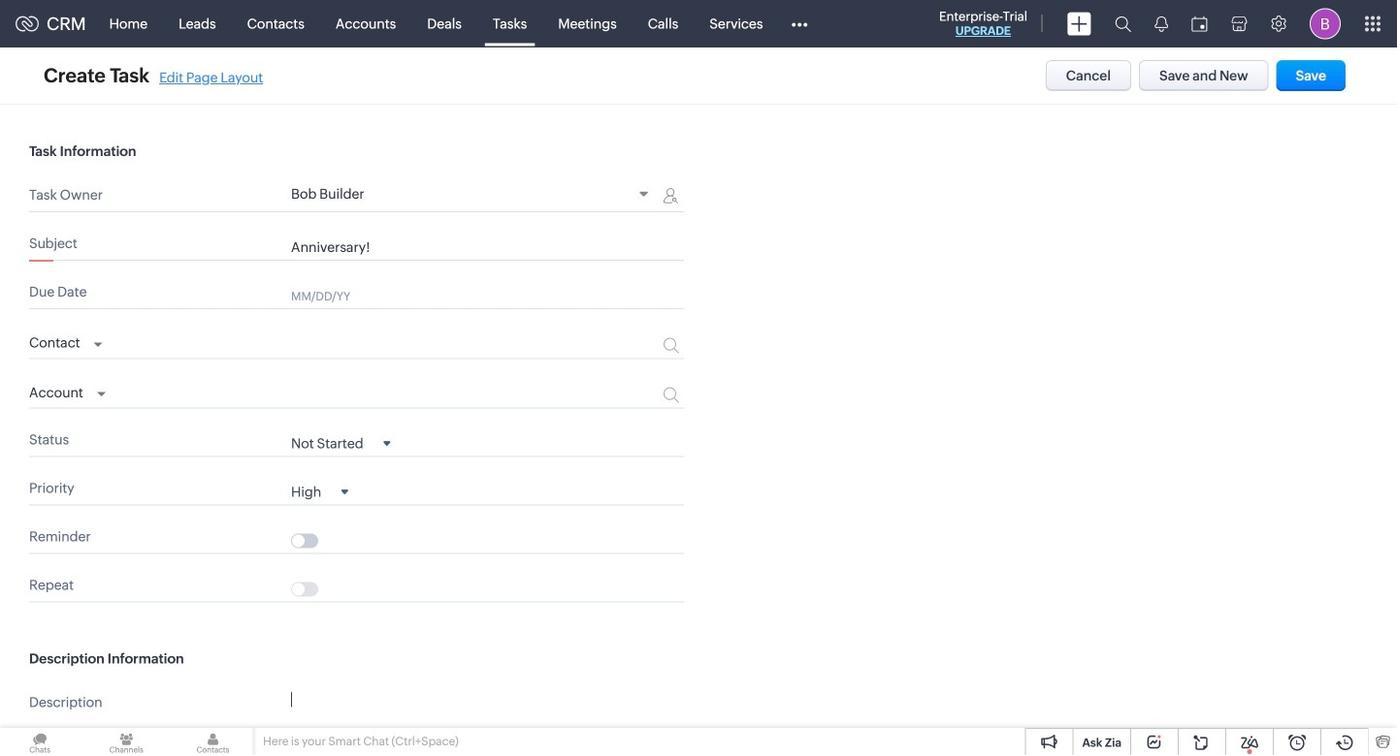 Task type: describe. For each thing, give the bounding box(es) containing it.
Other Modules field
[[779, 8, 820, 39]]

create menu element
[[1056, 0, 1103, 47]]

profile element
[[1298, 0, 1353, 47]]

signals element
[[1143, 0, 1180, 48]]

profile image
[[1310, 8, 1341, 39]]



Task type: locate. For each thing, give the bounding box(es) containing it.
create menu image
[[1067, 12, 1092, 35]]

None button
[[1046, 60, 1132, 91], [1139, 60, 1269, 91], [1277, 60, 1346, 91], [1046, 60, 1132, 91], [1139, 60, 1269, 91], [1277, 60, 1346, 91]]

logo image
[[16, 16, 39, 32]]

search image
[[1115, 16, 1132, 32]]

None text field
[[291, 240, 684, 255]]

search element
[[1103, 0, 1143, 48]]

contacts image
[[173, 729, 253, 756]]

calendar image
[[1192, 16, 1208, 32]]

chats image
[[0, 729, 80, 756]]

signals image
[[1155, 16, 1168, 32]]

mm/dd/yy text field
[[291, 288, 625, 304]]

channels image
[[87, 729, 166, 756]]

None field
[[291, 186, 655, 205], [29, 330, 102, 354], [29, 380, 106, 403], [291, 435, 391, 452], [291, 484, 349, 500], [291, 186, 655, 205], [29, 330, 102, 354], [29, 380, 106, 403], [291, 435, 391, 452], [291, 484, 349, 500]]

None text field
[[291, 692, 684, 745]]



Task type: vqa. For each thing, say whether or not it's contained in the screenshot.
the left Addin
no



